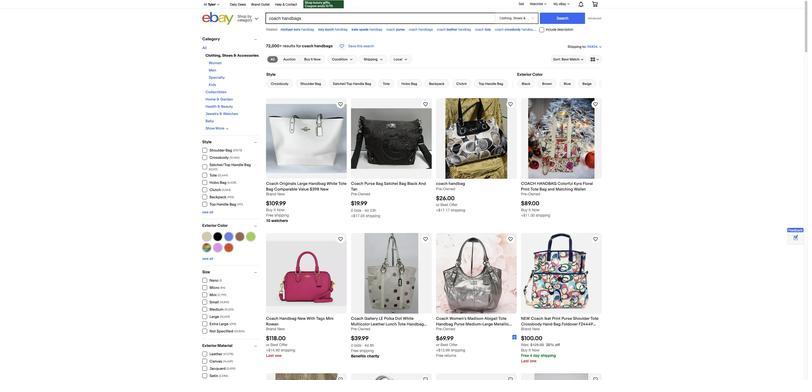 Task type: locate. For each thing, give the bounding box(es) containing it.
offer inside $118.00 or best offer +$14.90 shipping last one
[[279, 343, 288, 347]]

all
[[209, 210, 213, 215], [209, 257, 213, 261]]

handbag inside tory burch handbag
[[335, 28, 348, 31]]

see all down top handle bag (991) at the left bottom of page
[[202, 210, 213, 215]]

coach originals large handbag white tote bag comparable value $398 new heading
[[266, 181, 347, 192]]

handbag inside coach women's madison abigail tote handbag purse medium-large metallic silver
[[436, 322, 453, 327]]

all link down the 72,000 at left
[[267, 56, 278, 63]]

coach for tote
[[475, 28, 484, 31]]

0 vertical spatial 4d
[[365, 209, 369, 213]]

coach up rowan
[[266, 316, 279, 322]]

0 vertical spatial print
[[521, 187, 530, 192]]

listing options selector. gallery view selected. image
[[591, 57, 599, 62]]

coach for leather
[[437, 28, 446, 31]]

0 vertical spatial all link
[[202, 46, 207, 50]]

now inside $100.00 was: $125.00 20% off buy it now free 4 day shipping last one
[[532, 349, 540, 353]]

all for style
[[209, 210, 213, 215]]

clutch
[[456, 82, 467, 86], [210, 188, 221, 192]]

coach for purse
[[386, 28, 395, 31]]

coach for crossbody
[[495, 28, 504, 31]]

0 horizontal spatial all link
[[202, 46, 207, 50]]

coach for bag
[[538, 28, 547, 31]]

all up size
[[209, 257, 213, 261]]

free inside $109.99 buy it now free shipping 10 watchers
[[266, 213, 273, 218]]

· for $19.99
[[362, 209, 364, 213]]

men link
[[209, 68, 216, 73]]

coach for coach purse bag satchel bag black and tan pre-owned
[[351, 181, 364, 186]]

satchel/top up watch coach originals large handbag white tote bag comparable value $398 new "icon"
[[333, 82, 352, 86]]

1 horizontal spatial shipping
[[568, 45, 582, 49]]

crossbody for crossbody
[[271, 82, 289, 86]]

satin
[[210, 374, 218, 379]]

handbag inside the coach gallery le polka dot white multicolor leather lunch tote handbag purse
[[407, 322, 424, 327]]

coach up multicolor
[[351, 316, 364, 322]]

1 horizontal spatial white
[[403, 316, 414, 322]]

shipping up watchers
[[275, 213, 289, 218]]

coach leather handbag
[[437, 27, 471, 31]]

large up value
[[297, 181, 308, 186]]

handbags inside main content
[[314, 44, 333, 49]]

purse up foldover
[[562, 316, 572, 322]]

8h
[[370, 344, 374, 348]]

now inside $89.00 buy it now +$11.00 shipping
[[532, 208, 540, 212]]

0 horizontal spatial pre-owned
[[351, 327, 370, 332]]

watch coach handbag image
[[507, 101, 514, 108]]

handbags down the tory
[[314, 44, 333, 49]]

new up $109.99
[[277, 192, 285, 196]]

see for style
[[202, 210, 209, 215]]

all link
[[202, 46, 207, 50], [267, 56, 278, 63]]

· inside $19.99 0 bids · 4d 23h +$17.05 shipping
[[362, 209, 364, 213]]

clutch for clutch (3,063)
[[210, 188, 221, 192]]

buy inside $89.00 buy it now +$11.00 shipping
[[521, 208, 528, 212]]

tote
[[383, 82, 390, 86], [210, 173, 217, 178], [338, 181, 347, 186], [531, 187, 539, 192], [499, 316, 507, 322], [591, 316, 599, 322], [398, 322, 406, 327]]

coach up tan
[[351, 181, 364, 186]]

top inside main content
[[479, 82, 484, 86]]

it up "+$11.00"
[[529, 208, 531, 212]]

crossbody down shoulder bag (29,173)
[[210, 156, 229, 160]]

nano (1)
[[210, 278, 222, 283]]

coach purse bag satchel bag black and tan image
[[351, 108, 432, 169]]

style
[[266, 72, 276, 77], [202, 139, 212, 145]]

1 vertical spatial print
[[552, 316, 561, 322]]

0 horizontal spatial hobo
[[210, 181, 219, 185]]

watches
[[223, 112, 238, 116]]

0 horizontal spatial one
[[275, 354, 282, 358]]

pre- up $19.99
[[351, 192, 358, 196]]

watch coach handbag f29209 beige tan leather signature purse bag image
[[337, 377, 344, 380]]

1 pre-owned from the left
[[351, 327, 370, 332]]

coach handbag new with tags mini rowan image
[[266, 241, 347, 306]]

1 vertical spatial mini
[[326, 316, 334, 322]]

brand left outlet
[[251, 3, 260, 6]]

my ebay
[[554, 2, 566, 6]]

color down top handle bag (991) at the left bottom of page
[[217, 223, 228, 228]]

large
[[297, 181, 308, 186], [210, 315, 219, 319], [219, 322, 229, 327], [483, 322, 493, 327]]

0 vertical spatial white
[[327, 181, 338, 186]]

0 vertical spatial see all
[[202, 210, 213, 215]]

coach originals large handbag white tote bag comparable value $398 new image
[[266, 104, 347, 173]]

large up the extra
[[210, 315, 219, 319]]

or best offer +$13.99 shipping free returns
[[436, 343, 465, 358]]

satchel/top inside satchel/top handle bag (10,197)
[[210, 163, 231, 167]]

large down abigail
[[483, 322, 493, 327]]

shipping to : 94804
[[568, 45, 598, 49]]

floral
[[583, 181, 593, 186]]

large (10,603)
[[210, 315, 230, 319]]

returns
[[445, 354, 456, 358]]

1 vertical spatial 4d
[[365, 344, 369, 348]]

4d inside the $39.99 0 bids · 4d 8h free shipping benefits charity
[[365, 344, 369, 348]]

2 horizontal spatial shoulder
[[573, 316, 590, 322]]

1 vertical spatial all
[[209, 257, 213, 261]]

$39.99
[[351, 336, 369, 343]]

shipping for shipping
[[364, 57, 378, 62]]

exterior color inside main content
[[517, 72, 543, 77]]

1 vertical spatial all
[[271, 57, 275, 62]]

or up +$17.17
[[436, 203, 440, 207]]

coach handbag colorful kyra floral print tote bag and matching wallet link
[[521, 181, 602, 192]]

+$13.99
[[436, 349, 450, 353]]

shipping right "+$11.00"
[[536, 213, 550, 218]]

2 4d from the top
[[365, 344, 369, 348]]

2 horizontal spatial crossbody
[[521, 322, 542, 327]]

1 see from the top
[[202, 210, 209, 215]]

shoulder bag (29,173)
[[210, 148, 242, 153]]

backpack
[[429, 82, 445, 86], [210, 195, 226, 200]]

coach originals large handbag white tote bag comparable value $398 new link
[[266, 181, 347, 192]]

1 vertical spatial see
[[202, 257, 209, 261]]

0 up +$17.05
[[351, 209, 353, 213]]

1 vertical spatial one
[[530, 359, 537, 364]]

one inside $100.00 was: $125.00 20% off buy it now free 4 day shipping last one
[[530, 359, 537, 364]]

handle inside satchel/top handle bag (10,197)
[[231, 163, 243, 167]]

exterior color down top handle bag (991) at the left bottom of page
[[202, 223, 228, 228]]

0 vertical spatial backpack
[[429, 82, 445, 86]]

purse
[[396, 27, 405, 31]]

free left 4
[[521, 354, 529, 358]]

1 vertical spatial style
[[202, 139, 212, 145]]

$39.99 0 bids · 4d 8h free shipping benefits charity
[[351, 336, 379, 359]]

beige link
[[578, 79, 596, 88]]

handbag right kors
[[301, 28, 314, 31]]

clutch up backpack (920)
[[210, 188, 221, 192]]

handbag for kors
[[301, 28, 314, 31]]

coach inside coach purse
[[386, 28, 395, 31]]

(10,603)
[[220, 315, 230, 319]]

or up +$14.90
[[266, 343, 269, 347]]

satchel/top up (10,197)
[[210, 163, 231, 167]]

coach right the 'purse'
[[409, 28, 418, 31]]

1 · from the top
[[362, 209, 364, 213]]

daily deals link
[[230, 2, 246, 8]]

2 bids from the top
[[354, 344, 361, 348]]

1 vertical spatial ·
[[362, 344, 364, 348]]

print
[[521, 187, 530, 192], [552, 316, 561, 322]]

black left and
[[407, 181, 418, 186]]

buy inside $100.00 was: $125.00 20% off buy it now free 4 day shipping last one
[[521, 349, 528, 353]]

0 for $19.99
[[351, 209, 353, 213]]

coach gallery le polka dot white multicolor leather lunch tote handbag purse link
[[351, 316, 432, 333]]

shoulder inside "link"
[[300, 82, 314, 86]]

crossbody up nwt
[[521, 322, 542, 327]]

2 0 from the top
[[351, 344, 353, 348]]

· inside the $39.99 0 bids · 4d 8h free shipping benefits charity
[[362, 344, 364, 348]]

0 vertical spatial see
[[202, 210, 209, 215]]

0 vertical spatial ·
[[362, 209, 364, 213]]

1 horizontal spatial handbags
[[419, 28, 433, 31]]

coach inside coach handbag new with tags mini rowan brand new
[[266, 316, 279, 322]]

1 horizontal spatial pre-owned
[[436, 327, 455, 332]]

brown
[[542, 82, 552, 86]]

it up 4
[[529, 349, 531, 353]]

0 vertical spatial color
[[532, 72, 543, 77]]

0 vertical spatial exterior
[[517, 72, 532, 77]]

it inside $109.99 buy it now free shipping 10 watchers
[[274, 208, 276, 212]]

coach left the leather on the right
[[437, 28, 446, 31]]

0 vertical spatial satchel/top
[[333, 82, 352, 86]]

purse down multicolor
[[351, 328, 362, 333]]

handbag inside michael kors handbag
[[301, 28, 314, 31]]

free up the benefits
[[351, 349, 358, 353]]

shipping inside dropdown button
[[364, 57, 378, 62]]

buy inside $109.99 buy it now free shipping 10 watchers
[[266, 208, 273, 212]]

0 vertical spatial shoulder
[[300, 82, 314, 86]]

last
[[266, 354, 274, 358], [521, 359, 529, 364]]

1 horizontal spatial shoulder
[[300, 82, 314, 86]]

madison
[[468, 316, 484, 322]]

1 vertical spatial top
[[210, 202, 216, 207]]

women's
[[449, 316, 467, 322]]

handle for top handle bag (991)
[[217, 202, 229, 207]]

mini right tags
[[326, 316, 334, 322]]

watch coach originals large handbag white tote bag comparable value $398 new image
[[337, 101, 344, 108]]

0 vertical spatial 0
[[351, 209, 353, 213]]

all down top handle bag (991) at the left bottom of page
[[209, 210, 213, 215]]

0 horizontal spatial handbags
[[314, 44, 333, 49]]

shipping inside $118.00 or best offer +$14.90 shipping last one
[[281, 349, 295, 353]]

bids up +$17.05
[[354, 209, 361, 213]]

(2,086)
[[219, 374, 228, 378]]

1 horizontal spatial black
[[522, 82, 530, 86]]

0 inside the $39.99 0 bids · 4d 8h free shipping benefits charity
[[351, 344, 353, 348]]

owned up $69.99
[[443, 327, 455, 332]]

0 horizontal spatial top
[[210, 202, 216, 207]]

$398
[[310, 187, 319, 192]]

All selected text field
[[271, 57, 275, 62]]

1 see all from the top
[[202, 210, 213, 215]]

& right help
[[283, 3, 285, 6]]

jacquard
[[210, 367, 226, 371]]

· up +$17.05
[[362, 209, 364, 213]]

buy down $109.99
[[266, 208, 273, 212]]

0 horizontal spatial print
[[521, 187, 530, 192]]

top handle bag
[[479, 82, 503, 86]]

or inside $118.00 or best offer +$14.90 shipping last one
[[266, 343, 269, 347]]

best inside or best offer +$13.99 shipping free returns
[[441, 343, 448, 347]]

0 horizontal spatial black
[[407, 181, 418, 186]]

0 vertical spatial see all button
[[202, 210, 213, 215]]

bids inside the $39.99 0 bids · 4d 8h free shipping benefits charity
[[354, 344, 361, 348]]

2 see all button from the top
[[202, 257, 213, 261]]

leather (47,278)
[[210, 352, 233, 357]]

0 horizontal spatial white
[[327, 181, 338, 186]]

top for top handle bag (991)
[[210, 202, 216, 207]]

leather
[[371, 322, 385, 327], [210, 352, 222, 357]]

shoulder for shoulder bag (29,173)
[[210, 148, 225, 153]]

1 vertical spatial shipping
[[364, 57, 378, 62]]

2 vertical spatial exterior
[[202, 343, 217, 349]]

handbag inside "coach leather handbag"
[[458, 28, 471, 31]]

& inside "account" "navigation"
[[283, 3, 285, 6]]

1 vertical spatial white
[[403, 316, 414, 322]]

0 vertical spatial top
[[479, 82, 484, 86]]

watch coach handbag new with tags mini rowan image
[[337, 236, 344, 243]]

last down 'was:'
[[521, 359, 529, 364]]

best up +$14.90
[[271, 343, 278, 347]]

offer down $26.00
[[449, 203, 458, 207]]

0 horizontal spatial leather
[[210, 352, 222, 357]]

bag inside coach originals large handbag white tote bag comparable value $398 new brand new
[[266, 187, 273, 192]]

owned up $19.99
[[358, 192, 370, 196]]

size
[[202, 270, 210, 275]]

crossbody inside new coach ikat print purse shoulder tote crossbody hand bag foldover f24449 nwt
[[521, 322, 542, 327]]

brand inside coach handbag new with tags mini rowan brand new
[[266, 327, 276, 332]]

0 horizontal spatial shoulder
[[210, 148, 225, 153]]

coach inside "coach leather handbag"
[[437, 28, 446, 31]]

collectibles link
[[206, 90, 227, 94]]

0 vertical spatial clutch
[[456, 82, 467, 86]]

0 horizontal spatial last
[[266, 354, 274, 358]]

1 all from the top
[[209, 210, 213, 215]]

coach up comparable
[[266, 181, 279, 186]]

1 vertical spatial shoulder
[[210, 148, 225, 153]]

1 see all button from the top
[[202, 210, 213, 215]]

$125.00
[[530, 343, 544, 347]]

top down backpack (920)
[[210, 202, 216, 207]]

coach gallery le polka dot white multicolor leather lunch tote handbag purse
[[351, 316, 424, 333]]

0 vertical spatial all
[[209, 210, 213, 215]]

buy down 'was:'
[[521, 349, 528, 353]]

0 vertical spatial shipping
[[568, 45, 582, 49]]

0 vertical spatial bids
[[354, 209, 361, 213]]

or up +$13.99
[[436, 343, 440, 347]]

coach for coach handbag new with tags mini rowan brand new
[[266, 316, 279, 322]]

satchel/top inside main content
[[333, 82, 352, 86]]

shipping right +$14.90
[[281, 349, 295, 353]]

handbag right the leather on the right
[[458, 28, 471, 31]]

coach left bag
[[538, 28, 547, 31]]

1 vertical spatial hobo
[[210, 181, 219, 185]]

new up $118.00
[[277, 327, 285, 332]]

2 vertical spatial shoulder
[[573, 316, 590, 322]]

print right ikat
[[552, 316, 561, 322]]

handbag for spade
[[370, 28, 382, 31]]

4d left 23h
[[365, 209, 369, 213]]

see all button for exterior color
[[202, 257, 213, 261]]

or for $118.00
[[266, 343, 269, 347]]

tote
[[485, 27, 491, 31]]

coach women's madison abigail tote handbag purse medium-large metallic silver image
[[436, 233, 517, 314]]

shoulder bag link
[[296, 79, 326, 88]]

1 vertical spatial exterior color
[[202, 223, 228, 228]]

coach hampton signature stripe vanilla coral jacquard canvas tote handbag purse image
[[535, 374, 588, 380]]

shipping inside or best offer +$13.99 shipping free returns
[[451, 349, 465, 353]]

0 vertical spatial leather
[[371, 322, 385, 327]]

1 vertical spatial bids
[[354, 344, 361, 348]]

silver
[[436, 328, 447, 333]]

1 vertical spatial backpack
[[210, 195, 226, 200]]

micro
[[210, 286, 219, 290]]

+$14.90
[[266, 349, 280, 353]]

it down 72,000 + results for coach handbags
[[311, 57, 313, 62]]

advanced
[[588, 17, 601, 20]]

coach inside the coach gallery le polka dot white multicolor leather lunch tote handbag purse
[[351, 316, 364, 322]]

brown link
[[538, 79, 557, 88]]

main content
[[264, 34, 615, 380]]

handbag left with
[[279, 316, 297, 322]]

or for $26.00
[[436, 203, 440, 207]]

coach purse bag satchel bag black and tan heading
[[351, 181, 426, 192]]

bids
[[354, 209, 361, 213], [354, 344, 361, 348]]

0
[[351, 209, 353, 213], [351, 344, 353, 348]]

all down category
[[202, 46, 207, 50]]

leather
[[447, 27, 457, 31]]

1 vertical spatial handbags
[[314, 44, 333, 49]]

owned up $89.00 on the bottom right of page
[[528, 192, 540, 196]]

now down $109.99
[[277, 208, 285, 212]]

coach inside coach women's madison abigail tote handbag purse medium-large metallic silver
[[436, 316, 449, 322]]

0 inside $19.99 0 bids · 4d 23h +$17.05 shipping
[[351, 209, 353, 213]]

handbags
[[419, 28, 433, 31], [314, 44, 333, 49]]

$109.99 buy it now free shipping 10 watchers
[[266, 200, 289, 223]]

pre- down the coach at the top of page
[[521, 192, 528, 196]]

·
[[362, 209, 364, 213], [362, 344, 364, 348]]

0 horizontal spatial crossbody
[[210, 156, 229, 160]]

1 vertical spatial clutch
[[210, 188, 221, 192]]

handbag inside the coach handbag pre-owned
[[449, 181, 465, 186]]

brand up $109.99
[[266, 192, 276, 196]]

handle for satchel/top handle bag (10,197)
[[231, 163, 243, 167]]

1 horizontal spatial color
[[532, 72, 543, 77]]

0 horizontal spatial all
[[202, 46, 207, 50]]

2 see all from the top
[[202, 257, 213, 261]]

2 · from the top
[[362, 344, 364, 348]]

$118.00 or best offer +$14.90 shipping last one
[[266, 336, 295, 358]]

last inside $100.00 was: $125.00 20% off buy it now free 4 day shipping last one
[[521, 359, 529, 364]]

2 pre-owned from the left
[[436, 327, 455, 332]]

offer for $118.00
[[279, 343, 288, 347]]

None text field
[[521, 343, 544, 347]]

0 vertical spatial crossbody
[[271, 82, 289, 86]]

free inside the $39.99 0 bids · 4d 8h free shipping benefits charity
[[351, 349, 358, 353]]

men
[[209, 68, 216, 73]]

one down 4
[[530, 359, 537, 364]]

or inside $26.00 or best offer +$17.17 shipping
[[436, 203, 440, 207]]

watchers
[[271, 219, 288, 223]]

1 horizontal spatial style
[[266, 72, 276, 77]]

1 horizontal spatial print
[[552, 316, 561, 322]]

2 all from the top
[[209, 257, 213, 261]]

$19.99
[[351, 200, 367, 207]]

shipping up returns
[[451, 349, 465, 353]]

shipping down 8h
[[360, 349, 374, 353]]

&
[[283, 3, 285, 6], [234, 53, 236, 58], [217, 97, 219, 102], [218, 104, 220, 109], [220, 112, 222, 116]]

coach left tote
[[475, 28, 484, 31]]

coach handbag colorful kyra floral print tote bag and matching wallet pre-owned
[[521, 181, 593, 196]]

1 vertical spatial all link
[[267, 56, 278, 63]]

1 vertical spatial leather
[[210, 352, 222, 357]]

1 horizontal spatial clutch
[[456, 82, 467, 86]]

(21,601)
[[225, 308, 234, 312]]

top for top handle bag
[[479, 82, 484, 86]]

print inside new coach ikat print purse shoulder tote crossbody hand bag foldover f24449 nwt
[[552, 316, 561, 322]]

coach left ikat
[[531, 316, 543, 322]]

bag inside satchel/top handle bag (10,197)
[[244, 163, 251, 167]]

0 vertical spatial hobo
[[402, 82, 410, 86]]

clutch inside 'link'
[[456, 82, 467, 86]]

hobo inside hobo bag link
[[402, 82, 410, 86]]

handbag inside kate spade handbag
[[370, 28, 382, 31]]

0 horizontal spatial shipping
[[364, 57, 378, 62]]

2 vertical spatial crossbody
[[521, 322, 542, 327]]

new
[[320, 187, 329, 192], [277, 192, 285, 196], [298, 316, 306, 322], [277, 327, 285, 332], [532, 327, 540, 332]]

see all for exterior color
[[202, 257, 213, 261]]

1 vertical spatial see all
[[202, 257, 213, 261]]

handle
[[353, 82, 364, 86], [485, 82, 496, 86], [231, 163, 243, 167], [217, 202, 229, 207]]

hobo down tote (12,449)
[[210, 181, 219, 185]]

exterior color up "black" link
[[517, 72, 543, 77]]

(920)
[[227, 196, 234, 199]]

category
[[238, 18, 252, 22]]

category
[[202, 37, 220, 42]]

0 vertical spatial style
[[266, 72, 276, 77]]

coach for coach women's madison abigail tote handbag purse medium-large metallic silver
[[436, 316, 449, 322]]

1 0 from the top
[[351, 209, 353, 213]]

handbag up silver
[[436, 322, 453, 327]]

women link
[[209, 61, 222, 65]]

shop by category button
[[235, 12, 259, 24]]

1 vertical spatial see all button
[[202, 257, 213, 261]]

my
[[554, 2, 558, 6]]

1 horizontal spatial last
[[521, 359, 529, 364]]

1 horizontal spatial crossbody
[[271, 82, 289, 86]]

1 horizontal spatial satchel/top
[[333, 82, 352, 86]]

1 bids from the top
[[354, 209, 361, 213]]

coach handbag colorful kyra floral print tote bag and matching wallet image
[[521, 98, 602, 179]]

0 horizontal spatial mini
[[210, 293, 217, 298]]

0 vertical spatial last
[[266, 354, 274, 358]]

1 vertical spatial 0
[[351, 344, 353, 348]]

watch coach hampton signature stripe vanilla coral jacquard canvas tote handbag purse image
[[592, 377, 599, 380]]

1 4d from the top
[[365, 209, 369, 213]]

best up +$17.17
[[441, 203, 448, 207]]

handbag right crossbody
[[522, 28, 534, 31]]

coach gallery le polka dot white multicolor leather lunch tote handbag purse heading
[[351, 316, 427, 333]]

tory burch handbag
[[318, 27, 348, 31]]

backpack down clutch (3,063)
[[210, 195, 226, 200]]

purse inside new coach ikat print purse shoulder tote crossbody hand bag foldover f24449 nwt
[[562, 316, 572, 322]]

hobo for hobo bag
[[402, 82, 410, 86]]

brand up $118.00
[[266, 327, 276, 332]]

4
[[530, 354, 532, 358]]

0 vertical spatial black
[[522, 82, 530, 86]]

coach up silver
[[436, 316, 449, 322]]

coach inside coach purse bag satchel bag black and tan pre-owned
[[351, 181, 364, 186]]

0 vertical spatial all
[[202, 46, 207, 50]]

1 horizontal spatial leather
[[371, 322, 385, 327]]

0 down $39.99
[[351, 344, 353, 348]]

$89.00 buy it now +$11.00 shipping
[[521, 200, 550, 218]]

style down show
[[202, 139, 212, 145]]

shipping down the 20%
[[541, 354, 556, 358]]

none text field containing was:
[[521, 343, 544, 347]]

purse inside coach women's madison abigail tote handbag purse medium-large metallic silver
[[454, 322, 465, 327]]

color
[[532, 72, 543, 77], [217, 223, 228, 228]]

see all button up size
[[202, 257, 213, 261]]

2 see from the top
[[202, 257, 209, 261]]

backpack inside main content
[[429, 82, 445, 86]]

0 vertical spatial one
[[275, 354, 282, 358]]

bids down $39.99
[[354, 344, 361, 348]]

handbag inside coach crossbody handbag
[[522, 28, 534, 31]]

1 vertical spatial satchel/top
[[210, 163, 231, 167]]

all for exterior color
[[209, 257, 213, 261]]

0 horizontal spatial satchel/top
[[210, 163, 231, 167]]

0 horizontal spatial backpack
[[210, 195, 226, 200]]

or inside or best offer +$13.99 shipping free returns
[[436, 343, 440, 347]]

clutch right the backpack link
[[456, 82, 467, 86]]

see all up size
[[202, 257, 213, 261]]

coach handbag new with tags mini rowan link
[[266, 316, 347, 327]]

pre-owned up $69.99
[[436, 327, 455, 332]]

pre- up $39.99
[[351, 327, 358, 332]]

f24449
[[579, 322, 593, 327]]

coach inside coach crossbody handbag
[[495, 28, 504, 31]]

coach inside the coach handbag pre-owned
[[436, 181, 448, 186]]

1 horizontal spatial mini
[[326, 316, 334, 322]]

free inside or best offer +$13.99 shipping free returns
[[436, 354, 444, 358]]

best up +$13.99
[[441, 343, 448, 347]]

0 horizontal spatial clutch
[[210, 188, 221, 192]]

leather up canvas
[[210, 352, 222, 357]]

offer inside $26.00 or best offer +$17.17 shipping
[[449, 203, 458, 207]]

comparable
[[274, 187, 298, 192]]

1 horizontal spatial one
[[530, 359, 537, 364]]

handbag for crossbody
[[522, 28, 534, 31]]

satchel/top for satchel/top handle bag
[[333, 82, 352, 86]]

coach for coach originals large handbag white tote bag comparable value $398 new brand new
[[266, 181, 279, 186]]

it down $109.99
[[274, 208, 276, 212]]

black left brown
[[522, 82, 530, 86]]

shipping down search
[[364, 57, 378, 62]]

1 horizontal spatial top
[[479, 82, 484, 86]]

1 horizontal spatial exterior color
[[517, 72, 543, 77]]

hobo right tote link
[[402, 82, 410, 86]]

new
[[521, 316, 530, 322]]

& down 'home & garden' link
[[218, 104, 220, 109]]

tan
[[351, 187, 357, 192]]

& right shoes
[[234, 53, 236, 58]]

backpack for backpack
[[429, 82, 445, 86]]

baby
[[206, 119, 214, 123]]

· down $39.99
[[362, 344, 364, 348]]

pre- up $26.00
[[436, 187, 443, 191]]

1 vertical spatial last
[[521, 359, 529, 364]]

small
[[210, 300, 219, 305]]

bids for $19.99
[[354, 209, 361, 213]]

leather down le
[[371, 322, 385, 327]]

0 vertical spatial exterior color
[[517, 72, 543, 77]]

exterior
[[517, 72, 532, 77], [202, 223, 217, 228], [202, 343, 217, 349]]

coach for handbags
[[409, 28, 418, 31]]

None submit
[[540, 13, 585, 24]]

handbags right the 'purse'
[[419, 28, 433, 31]]

$26.00 or best offer +$17.17 shipping
[[436, 195, 465, 213]]



Task type: vqa. For each thing, say whether or not it's contained in the screenshot.
61 at the left bottom of the page
no



Task type: describe. For each thing, give the bounding box(es) containing it.
style inside main content
[[266, 72, 276, 77]]

exterior for "exterior material" dropdown button
[[202, 343, 217, 349]]

exterior for exterior color 'dropdown button'
[[202, 223, 217, 228]]

owned inside 'coach handbag colorful kyra floral print tote bag and matching wallet pre-owned'
[[528, 192, 540, 196]]

0 horizontal spatial style
[[202, 139, 212, 145]]

buy it now
[[304, 57, 321, 62]]

coach inside new coach ikat print purse shoulder tote crossbody hand bag foldover f24449 nwt
[[531, 316, 543, 322]]

sell link
[[516, 2, 526, 6]]

it inside "buy it now" link
[[311, 57, 313, 62]]

for
[[296, 44, 301, 49]]

handbag for leather
[[458, 28, 471, 31]]

coach handbag new with tags mini rowan heading
[[266, 316, 334, 327]]

purse inside coach purse bag satchel bag black and tan pre-owned
[[364, 181, 375, 186]]

outlet
[[261, 3, 270, 6]]

large inside coach originals large handbag white tote bag comparable value $398 new brand new
[[297, 181, 308, 186]]

tote inside new coach ikat print purse shoulder tote crossbody hand bag foldover f24449 nwt
[[591, 316, 599, 322]]

handbag inside coach handbag new with tags mini rowan brand new
[[279, 316, 297, 322]]

none submit inside shop by category 'banner'
[[540, 13, 585, 24]]

offer for $26.00
[[449, 203, 458, 207]]

shoulder for shoulder bag
[[300, 82, 314, 86]]

coach bag
[[538, 28, 554, 31]]

lunch
[[386, 322, 397, 327]]

watch coach women's madison abigail tote handbag purse medium-large metallic silver image
[[507, 236, 514, 243]]

it inside $100.00 was: $125.00 20% off buy it now free 4 day shipping last one
[[529, 349, 531, 353]]

color inside main content
[[532, 72, 543, 77]]

sort: best match
[[553, 57, 580, 62]]

this
[[357, 44, 363, 48]]

contact
[[286, 3, 297, 6]]

tote inside coach originals large handbag white tote bag comparable value $398 new brand new
[[338, 181, 347, 186]]

print inside 'coach handbag colorful kyra floral print tote bag and matching wallet pre-owned'
[[521, 187, 530, 192]]

shoulder inside new coach ikat print purse shoulder tote crossbody hand bag foldover f24449 nwt
[[573, 316, 590, 322]]

handle for satchel/top handle bag
[[353, 82, 364, 86]]

blue
[[564, 82, 571, 86]]

0 for $39.99
[[351, 344, 353, 348]]

coach handbag pre-owned
[[436, 181, 465, 191]]

extra large (290)
[[210, 322, 236, 327]]

white inside coach originals large handbag white tote bag comparable value $398 new brand new
[[327, 181, 338, 186]]

coach
[[521, 181, 536, 186]]

black inside coach purse bag satchel bag black and tan pre-owned
[[407, 181, 418, 186]]

watch coach smooth leather handbag shoulder adjustable strap  candy pink/gold  nwot image
[[507, 377, 514, 380]]

hi tyler !
[[204, 2, 216, 6]]

coach originals large handbag white tote bag comparable value $398 new brand new
[[266, 181, 347, 196]]

0 horizontal spatial color
[[217, 223, 228, 228]]

hand
[[543, 322, 553, 327]]

coach handbag colorful kyra floral print tote bag and matching wallet heading
[[521, 181, 593, 192]]

satchel/top handle bag link
[[328, 79, 376, 88]]

search
[[364, 44, 374, 48]]

ikat
[[544, 316, 551, 322]]

Search for anything text field
[[266, 13, 494, 23]]

women men specialty kids
[[209, 61, 225, 87]]

+$17.05
[[351, 214, 365, 218]]

health & beauty link
[[206, 104, 233, 109]]

bag inside 'coach handbag colorful kyra floral print tote bag and matching wallet pre-owned'
[[540, 187, 547, 192]]

shop by category banner
[[201, 0, 602, 26]]

brand outlet
[[251, 3, 270, 6]]

new right $398
[[320, 187, 329, 192]]

local
[[394, 57, 402, 62]]

$89.00
[[521, 200, 539, 207]]

shipping inside $100.00 was: $125.00 20% off buy it now free 4 day shipping last one
[[541, 354, 556, 358]]

canvas (14,669)
[[210, 359, 233, 364]]

save this search button
[[336, 42, 376, 51]]

dot
[[395, 316, 402, 322]]

best inside $118.00 or best offer +$14.90 shipping last one
[[271, 343, 278, 347]]

hobo for hobo bag (6,428)
[[210, 181, 219, 185]]

(47,278)
[[223, 353, 233, 356]]

& down the "health & beauty" link
[[220, 112, 222, 116]]

(10,801)
[[220, 301, 229, 304]]

owned inside coach purse bag satchel bag black and tan pre-owned
[[358, 192, 370, 196]]

offer inside or best offer +$13.99 shipping free returns
[[449, 343, 458, 347]]

your shopping cart image
[[592, 1, 598, 7]]

burch
[[325, 27, 334, 31]]

include
[[546, 28, 556, 32]]

handbag for burch
[[335, 28, 348, 31]]

now down 72,000 + results for coach handbags
[[314, 57, 321, 62]]

category button
[[202, 37, 259, 42]]

value
[[299, 187, 309, 192]]

brand new
[[521, 327, 540, 332]]

free inside $100.00 was: $125.00 20% off buy it now free 4 day shipping last one
[[521, 354, 529, 358]]

satchel
[[384, 181, 398, 186]]

pre- inside 'coach handbag colorful kyra floral print tote bag and matching wallet pre-owned'
[[521, 192, 528, 196]]

see all for style
[[202, 210, 213, 215]]

72,000 + results for coach handbags
[[266, 44, 333, 49]]

white inside the coach gallery le polka dot white multicolor leather lunch tote handbag purse
[[403, 316, 414, 322]]

new coach ikat print purse shoulder tote crossbody hand bag foldover f24449 nwt
[[521, 316, 599, 333]]

description
[[557, 28, 573, 32]]

exterior inside main content
[[517, 72, 532, 77]]

new left with
[[298, 316, 306, 322]]

(290)
[[230, 323, 236, 326]]

medium-
[[466, 322, 483, 327]]

shipping for shipping to : 94804
[[568, 45, 582, 49]]

main content containing $26.00
[[264, 34, 615, 380]]

crossbody link
[[266, 79, 293, 88]]

watch coach gallery le polka dot white multicolor leather lunch tote handbag purse image
[[422, 236, 429, 243]]

coach women's madison abigail tote handbag purse medium-large metallic silver heading
[[436, 316, 512, 333]]

4d for $39.99
[[365, 344, 369, 348]]

purse inside the coach gallery le polka dot white multicolor leather lunch tote handbag purse
[[351, 328, 362, 333]]

· for $39.99
[[362, 344, 364, 348]]

get the coupon image
[[304, 0, 344, 8]]

exterior color button
[[202, 223, 259, 228]]

shop
[[238, 14, 246, 18]]

off
[[555, 343, 560, 347]]

shoes
[[222, 53, 233, 58]]

it inside $89.00 buy it now +$11.00 shipping
[[529, 208, 531, 212]]

home & garden link
[[206, 97, 233, 102]]

pre-owned for $69.99
[[436, 327, 455, 332]]

best inside "sort: best match" dropdown button
[[562, 57, 569, 62]]

brand inside coach originals large handbag white tote bag comparable value $398 new brand new
[[266, 192, 276, 196]]

pre- inside the coach handbag pre-owned
[[436, 187, 443, 191]]

coach right for
[[302, 44, 313, 49]]

tote inside the coach gallery le polka dot white multicolor leather lunch tote handbag purse
[[398, 322, 406, 327]]

brand inside "account" "navigation"
[[251, 3, 260, 6]]

new coach ikat print purse shoulder tote crossbody hand bag foldover f24449 nwt image
[[521, 233, 602, 314]]

shipping inside the $39.99 0 bids · 4d 8h free shipping benefits charity
[[360, 349, 374, 353]]

foldover
[[562, 322, 578, 327]]

coach for coach gallery le polka dot white multicolor leather lunch tote handbag purse
[[351, 316, 364, 322]]

rowan
[[266, 322, 279, 327]]

colorful
[[558, 181, 573, 186]]

account navigation
[[201, 0, 602, 9]]

buy down 72,000 + results for coach handbags
[[304, 57, 310, 62]]

now inside $109.99 buy it now free shipping 10 watchers
[[277, 208, 285, 212]]

originals
[[279, 181, 296, 186]]

brand down the "new"
[[521, 327, 531, 332]]

and
[[418, 181, 426, 186]]

0 vertical spatial mini
[[210, 293, 217, 298]]

brand outlet link
[[251, 2, 270, 8]]

feedback
[[788, 229, 803, 233]]

& right home
[[217, 97, 219, 102]]

clutch for clutch
[[456, 82, 467, 86]]

shipping inside $109.99 buy it now free shipping 10 watchers
[[275, 213, 289, 218]]

backpack for backpack (920)
[[210, 195, 226, 200]]

multicolor
[[351, 322, 370, 327]]

large inside coach women's madison abigail tote handbag purse medium-large metallic silver
[[483, 322, 493, 327]]

tyler
[[208, 2, 215, 6]]

bag inside new coach ikat print purse shoulder tote crossbody hand bag foldover f24449 nwt
[[554, 322, 561, 327]]

backpack (920)
[[210, 195, 234, 200]]

(6,428)
[[227, 181, 236, 185]]

watchlist link
[[527, 1, 549, 7]]

medium
[[210, 308, 224, 312]]

new right nwt
[[532, 327, 540, 332]]

watch coach natural straw woven tote hand bag leather medium snap white tan 4419 luxe image
[[422, 377, 429, 380]]

(12,449)
[[218, 174, 228, 177]]

best inside $26.00 or best offer +$17.17 shipping
[[441, 203, 448, 207]]

(84)
[[220, 286, 225, 290]]

leather inside the coach gallery le polka dot white multicolor leather lunch tote handbag purse
[[371, 322, 385, 327]]

coach gallery le polka dot white multicolor leather lunch tote handbag purse image
[[365, 233, 418, 314]]

watchlist
[[530, 2, 543, 6]]

one inside $118.00 or best offer +$14.90 shipping last one
[[275, 354, 282, 358]]

new coach ikat print purse shoulder tote crossbody hand bag foldover f24449 nwt heading
[[521, 316, 599, 333]]

large up specified
[[219, 322, 229, 327]]

tote inside coach women's madison abigail tote handbag purse medium-large metallic silver
[[499, 316, 507, 322]]

top handle bag link
[[474, 79, 508, 88]]

4d for $19.99
[[365, 209, 369, 213]]

tote inside 'coach handbag colorful kyra floral print tote bag and matching wallet pre-owned'
[[531, 187, 539, 192]]

shipping inside $26.00 or best offer +$17.17 shipping
[[451, 208, 465, 213]]

coach handbag f29209 beige tan leather signature purse bag image
[[275, 374, 338, 380]]

coach handbag image
[[446, 98, 507, 179]]

pre-owned for $39.99
[[351, 327, 370, 332]]

more
[[216, 126, 224, 131]]

coach purse bag satchel bag black and tan link
[[351, 181, 432, 192]]

coach natural straw woven tote hand bag leather medium snap white tan 4419 luxe image
[[351, 374, 432, 380]]

clutch (3,063)
[[210, 188, 231, 192]]

owned inside the coach handbag pre-owned
[[443, 187, 455, 191]]

last inside $118.00 or best offer +$14.90 shipping last one
[[266, 354, 274, 358]]

polka
[[384, 316, 394, 322]]

shipping inside $89.00 buy it now +$11.00 shipping
[[536, 213, 550, 218]]

all inside main content
[[271, 57, 275, 62]]

coach handbag heading
[[436, 181, 465, 186]]

tote (12,449)
[[210, 173, 228, 178]]

satin (2,086)
[[210, 374, 228, 379]]

pre- inside coach purse bag satchel bag black and tan pre-owned
[[351, 192, 358, 196]]

pre- up $69.99
[[436, 327, 443, 332]]

owned up $39.99
[[358, 327, 370, 332]]

see for exterior color
[[202, 257, 209, 261]]

0 vertical spatial handbags
[[419, 28, 433, 31]]

(29,173)
[[233, 149, 242, 152]]

handle for top handle bag
[[485, 82, 496, 86]]

new coach ikat print purse shoulder tote crossbody hand bag foldover f24449 nwt link
[[521, 316, 602, 333]]

satchel/top for satchel/top handle bag (10,197)
[[210, 163, 231, 167]]

handbag
[[537, 181, 557, 186]]

daily
[[230, 3, 237, 6]]

beige
[[583, 82, 592, 86]]

see all button for style
[[202, 210, 213, 215]]

shipping inside $19.99 0 bids · 4d 23h +$17.05 shipping
[[366, 214, 380, 218]]

watch coach handbag colorful kyra floral print tote bag and matching wallet image
[[592, 101, 599, 108]]

bids for $39.99
[[354, 344, 361, 348]]

clutch link
[[452, 79, 471, 88]]

mini inside coach handbag new with tags mini rowan brand new
[[326, 316, 334, 322]]

specified
[[217, 329, 233, 334]]

deals
[[238, 3, 246, 6]]

bag inside "link"
[[315, 82, 321, 86]]

kate
[[352, 27, 358, 31]]

coach for handbag
[[436, 181, 448, 186]]

watch coach purse bag satchel bag black and tan image
[[422, 101, 429, 108]]

crossbody for crossbody (12,454)
[[210, 156, 229, 160]]

watch new coach ikat print purse shoulder tote crossbody hand bag foldover f24449 nwt image
[[592, 236, 599, 243]]

handbag inside coach originals large handbag white tote bag comparable value $398 new brand new
[[309, 181, 326, 186]]

was:
[[521, 343, 529, 347]]

$100.00 was: $125.00 20% off buy it now free 4 day shipping last one
[[521, 336, 560, 364]]



